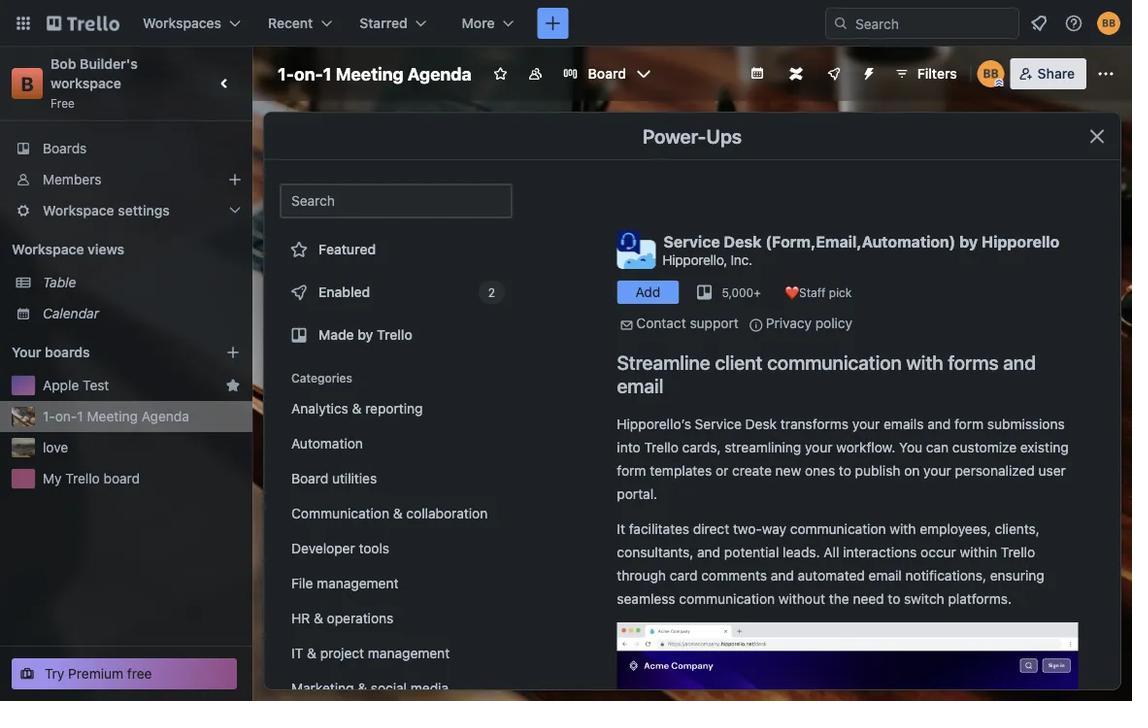 Task type: vqa. For each thing, say whether or not it's contained in the screenshot.
the top the Service
yes



Task type: describe. For each thing, give the bounding box(es) containing it.
project
[[320, 645, 364, 661]]

1 vertical spatial bob builder (bobbuilder40) image
[[978, 60, 1005, 87]]

privacy policy link
[[766, 315, 853, 331]]

with inside streamline client communication with forms and email
[[907, 351, 944, 373]]

existing
[[1021, 439, 1069, 456]]

recent button
[[256, 8, 344, 39]]

contact support link
[[637, 315, 739, 331]]

0 horizontal spatial on-
[[55, 408, 77, 424]]

analytics & reporting
[[291, 401, 423, 417]]

1 vertical spatial management
[[368, 645, 450, 661]]

reporting
[[365, 401, 423, 417]]

board button
[[555, 58, 659, 89]]

2 sm image from the left
[[747, 316, 766, 335]]

customize
[[953, 439, 1017, 456]]

workspace views
[[12, 241, 124, 257]]

personalized
[[955, 463, 1035, 479]]

hr & operations
[[291, 610, 394, 626]]

workspace navigation collapse icon image
[[212, 70, 239, 97]]

open information menu image
[[1064, 14, 1084, 33]]

hipporello's service desk transforms your emails and form submissions into trello cards, streamlining your workflow. you can customize existing form templates or create new ones to publish on your personalized user portal.
[[617, 416, 1069, 502]]

settings
[[118, 202, 170, 219]]

made by trello link
[[280, 316, 513, 354]]

through
[[617, 568, 666, 584]]

add
[[636, 284, 661, 300]]

potential
[[724, 544, 779, 560]]

developer tools link
[[280, 533, 513, 564]]

workspace visible image
[[528, 66, 544, 82]]

0 notifications image
[[1028, 12, 1051, 35]]

starred
[[360, 15, 408, 31]]

client
[[715, 351, 763, 373]]

direct
[[693, 521, 730, 537]]

service inside service desk (form,email,automation) by hipporello hipporello, inc.
[[664, 232, 720, 251]]

analytics
[[291, 401, 349, 417]]

confluence icon image
[[789, 67, 803, 81]]

Search field
[[849, 9, 1019, 38]]

calendar power-up image
[[750, 65, 765, 81]]

trello right the 'my'
[[65, 471, 100, 487]]

email inside 'it facilitates direct two-way communication with employees, clients, consultants, and potential leads. all interactions occur within trello through card comments and automated email notifications, ensuring seamless communication without the need to switch platforms.'
[[869, 568, 902, 584]]

Search text field
[[280, 184, 513, 219]]

board for board
[[588, 66, 626, 82]]

or
[[716, 463, 729, 479]]

test
[[83, 377, 109, 393]]

contact support
[[637, 315, 739, 331]]

back to home image
[[47, 8, 119, 39]]

marketing & social media link
[[280, 673, 513, 701]]

table link
[[43, 273, 241, 292]]

try
[[45, 666, 64, 682]]

& for project
[[307, 645, 317, 661]]

try premium free
[[45, 666, 152, 682]]

with inside 'it facilitates direct two-way communication with employees, clients, consultants, and potential leads. all interactions occur within trello through card comments and automated email notifications, ensuring seamless communication without the need to switch platforms.'
[[890, 521, 916, 537]]

calendar
[[43, 305, 99, 321]]

developer tools
[[291, 540, 390, 557]]

my trello board
[[43, 471, 140, 487]]

Board name text field
[[268, 58, 481, 89]]

social
[[371, 680, 407, 696]]

forms
[[948, 351, 999, 373]]

workflow.
[[837, 439, 896, 456]]

interactions
[[843, 544, 917, 560]]

power ups image
[[826, 66, 842, 82]]

0 vertical spatial form
[[955, 416, 984, 432]]

bob builder's workspace link
[[51, 56, 141, 91]]

can
[[926, 439, 949, 456]]

communication inside streamline client communication with forms and email
[[767, 351, 902, 373]]

add button
[[617, 281, 679, 304]]

board
[[103, 471, 140, 487]]

show menu image
[[1097, 64, 1116, 84]]

workspace for workspace views
[[12, 241, 84, 257]]

hipporello
[[982, 232, 1060, 251]]

notifications,
[[906, 568, 987, 584]]

it
[[617, 521, 625, 537]]

ensuring
[[990, 568, 1045, 584]]

hipporello,
[[663, 251, 728, 267]]

board for board utilities
[[291, 471, 328, 487]]

automation
[[291, 436, 363, 452]]

create board or workspace image
[[543, 14, 563, 33]]

ups
[[707, 124, 742, 147]]

by inside the made by trello link
[[358, 327, 373, 343]]

your boards with 4 items element
[[12, 341, 196, 364]]

table
[[43, 274, 76, 290]]

❤️
[[784, 286, 796, 299]]

premium
[[68, 666, 123, 682]]

share button
[[1011, 58, 1087, 89]]

occur
[[921, 544, 957, 560]]

board utilities link
[[280, 463, 513, 494]]

members link
[[0, 164, 253, 195]]

this member is an admin of this board. image
[[995, 79, 1004, 87]]

and inside streamline client communication with forms and email
[[1003, 351, 1036, 373]]

2 vertical spatial communication
[[679, 591, 775, 607]]

operations
[[327, 610, 394, 626]]

way
[[762, 521, 787, 537]]

workspace for workspace settings
[[43, 202, 114, 219]]

seamless
[[617, 591, 675, 607]]

made
[[319, 327, 354, 343]]

my
[[43, 471, 62, 487]]

boards link
[[0, 133, 253, 164]]

and down "leads."
[[771, 568, 794, 584]]

desk inside service desk (form,email,automation) by hipporello hipporello, inc.
[[724, 232, 762, 251]]

to inside 'it facilitates direct two-way communication with employees, clients, consultants, and potential leads. all interactions occur within trello through card comments and automated email notifications, ensuring seamless communication without the need to switch platforms.'
[[888, 591, 901, 607]]

without
[[779, 591, 826, 607]]

staff
[[799, 286, 826, 299]]

filters button
[[888, 58, 963, 89]]

0 horizontal spatial 1-
[[43, 408, 55, 424]]

hr
[[291, 610, 310, 626]]

communication
[[291, 506, 390, 522]]

streamlining
[[725, 439, 801, 456]]

email inside streamline client communication with forms and email
[[617, 374, 664, 397]]

workspaces
[[143, 15, 221, 31]]

& for social
[[358, 680, 367, 696]]

love
[[43, 439, 68, 456]]

1 vertical spatial communication
[[790, 521, 886, 537]]

1-on-1 meeting agenda inside 1-on-1 meeting agenda text field
[[278, 63, 472, 84]]

b
[[21, 72, 34, 95]]

automation image
[[853, 58, 881, 85]]

0 vertical spatial management
[[317, 575, 399, 591]]

workspace settings button
[[0, 195, 253, 226]]

agenda inside text field
[[408, 63, 472, 84]]

bob builder's workspace free
[[51, 56, 141, 110]]

1 sm image from the left
[[617, 316, 637, 335]]



Task type: locate. For each thing, give the bounding box(es) containing it.
1 vertical spatial board
[[291, 471, 328, 487]]

0 horizontal spatial sm image
[[617, 316, 637, 335]]

& for operations
[[314, 610, 323, 626]]

comments
[[701, 568, 767, 584]]

and down direct
[[697, 544, 721, 560]]

collaboration
[[406, 506, 488, 522]]

calendar link
[[43, 304, 241, 323]]

meeting inside text field
[[336, 63, 404, 84]]

0 vertical spatial with
[[907, 351, 944, 373]]

desk up streamlining
[[746, 416, 777, 432]]

sm image
[[617, 316, 637, 335], [747, 316, 766, 335]]

media
[[411, 680, 449, 696]]

1 vertical spatial 1-on-1 meeting agenda
[[43, 408, 189, 424]]

0 vertical spatial 1
[[323, 63, 332, 84]]

0 vertical spatial board
[[588, 66, 626, 82]]

& for collaboration
[[393, 506, 403, 522]]

utilities
[[332, 471, 377, 487]]

0 vertical spatial to
[[839, 463, 852, 479]]

0 horizontal spatial by
[[358, 327, 373, 343]]

your down can
[[924, 463, 952, 479]]

communication & collaboration link
[[280, 498, 513, 529]]

1 horizontal spatial meeting
[[336, 63, 404, 84]]

workspace down 'members'
[[43, 202, 114, 219]]

switch to… image
[[14, 14, 33, 33]]

builder's
[[80, 56, 138, 72]]

filters
[[918, 66, 957, 82]]

streamline client communication with forms and email
[[617, 351, 1036, 397]]

by
[[960, 232, 978, 251], [358, 327, 373, 343]]

switch
[[904, 591, 945, 607]]

1-on-1 meeting agenda down "apple test" link
[[43, 408, 189, 424]]

1 vertical spatial with
[[890, 521, 916, 537]]

your boards
[[12, 344, 90, 360]]

& left social
[[358, 680, 367, 696]]

& right hr
[[314, 610, 323, 626]]

1 horizontal spatial 1-on-1 meeting agenda
[[278, 63, 472, 84]]

1 vertical spatial on-
[[55, 408, 77, 424]]

1 vertical spatial workspace
[[12, 241, 84, 257]]

search image
[[833, 16, 849, 31]]

sm image down add button
[[617, 316, 637, 335]]

communication & collaboration
[[291, 506, 488, 522]]

trello up ensuring
[[1001, 544, 1036, 560]]

submissions
[[988, 416, 1065, 432]]

1 vertical spatial 1-
[[43, 408, 55, 424]]

into
[[617, 439, 641, 456]]

0 horizontal spatial bob builder (bobbuilder40) image
[[978, 60, 1005, 87]]

workspace inside workspace settings popup button
[[43, 202, 114, 219]]

&
[[352, 401, 362, 417], [393, 506, 403, 522], [314, 610, 323, 626], [307, 645, 317, 661], [358, 680, 367, 696]]

agenda up love link on the left of the page
[[142, 408, 189, 424]]

facilitates
[[629, 521, 690, 537]]

policy
[[816, 315, 853, 331]]

workspace
[[51, 75, 121, 91]]

service inside 'hipporello's service desk transforms your emails and form submissions into trello cards, streamlining your workflow. you can customize existing form templates or create new ones to publish on your personalized user portal.'
[[695, 416, 742, 432]]

1 vertical spatial agenda
[[142, 408, 189, 424]]

1 vertical spatial service
[[695, 416, 742, 432]]

& for reporting
[[352, 401, 362, 417]]

clients,
[[995, 521, 1040, 537]]

by right made
[[358, 327, 373, 343]]

contact
[[637, 315, 686, 331]]

recent
[[268, 15, 313, 31]]

on-
[[294, 63, 323, 84], [55, 408, 77, 424]]

1 vertical spatial meeting
[[87, 408, 138, 424]]

create
[[732, 463, 772, 479]]

0 vertical spatial by
[[960, 232, 978, 251]]

1 horizontal spatial to
[[888, 591, 901, 607]]

pick
[[829, 286, 852, 299]]

star or unstar board image
[[493, 66, 509, 82]]

and inside 'hipporello's service desk transforms your emails and form submissions into trello cards, streamlining your workflow. you can customize existing form templates or create new ones to publish on your personalized user portal.'
[[928, 416, 951, 432]]

workspace up table
[[12, 241, 84, 257]]

service desk (form,email,automation) by hipporello hipporello, inc.
[[663, 232, 1060, 267]]

categories
[[291, 371, 353, 385]]

board down automation
[[291, 471, 328, 487]]

developer
[[291, 540, 355, 557]]

form up customize
[[955, 416, 984, 432]]

0 vertical spatial 1-on-1 meeting agenda
[[278, 63, 472, 84]]

marketing
[[291, 680, 354, 696]]

1 inside text field
[[323, 63, 332, 84]]

starred icon image
[[225, 378, 241, 393]]

1 horizontal spatial agenda
[[408, 63, 472, 84]]

to inside 'hipporello's service desk transforms your emails and form submissions into trello cards, streamlining your workflow. you can customize existing form templates or create new ones to publish on your personalized user portal.'
[[839, 463, 852, 479]]

1 horizontal spatial 1
[[323, 63, 332, 84]]

user
[[1039, 463, 1066, 479]]

0 horizontal spatial form
[[617, 463, 646, 479]]

1
[[323, 63, 332, 84], [77, 408, 83, 424]]

card
[[670, 568, 698, 584]]

meeting down starred
[[336, 63, 404, 84]]

1- inside text field
[[278, 63, 294, 84]]

you
[[899, 439, 923, 456]]

boards
[[45, 344, 90, 360]]

automated
[[798, 568, 865, 584]]

add board image
[[225, 345, 241, 360]]

primary element
[[0, 0, 1132, 47]]

0 vertical spatial service
[[664, 232, 720, 251]]

your up ones
[[805, 439, 833, 456]]

file
[[291, 575, 313, 591]]

1 vertical spatial your
[[805, 439, 833, 456]]

desk
[[724, 232, 762, 251], [746, 416, 777, 432]]

it & project management link
[[280, 638, 513, 669]]

on- down apple
[[55, 408, 77, 424]]

0 vertical spatial email
[[617, 374, 664, 397]]

try premium free button
[[12, 658, 237, 690]]

2 horizontal spatial your
[[924, 463, 952, 479]]

meeting down test
[[87, 408, 138, 424]]

1 down apple test in the bottom of the page
[[77, 408, 83, 424]]

1 vertical spatial 1
[[77, 408, 83, 424]]

transforms
[[781, 416, 849, 432]]

free
[[127, 666, 152, 682]]

privacy policy
[[766, 315, 853, 331]]

workspaces button
[[131, 8, 253, 39]]

communication down comments
[[679, 591, 775, 607]]

service up "cards,"
[[695, 416, 742, 432]]

0 vertical spatial desk
[[724, 232, 762, 251]]

5,000
[[722, 286, 754, 299]]

trello right made
[[377, 327, 413, 343]]

1 horizontal spatial sm image
[[747, 316, 766, 335]]

❤️ staff pick
[[784, 286, 852, 299]]

1 vertical spatial desk
[[746, 416, 777, 432]]

desk up inc.
[[724, 232, 762, 251]]

service up the hipporello,
[[664, 232, 720, 251]]

& right it
[[307, 645, 317, 661]]

starred button
[[348, 8, 439, 39]]

board
[[588, 66, 626, 82], [291, 471, 328, 487]]

enabled
[[319, 284, 370, 300]]

1 vertical spatial email
[[869, 568, 902, 584]]

0 vertical spatial bob builder (bobbuilder40) image
[[1097, 12, 1121, 35]]

management up operations at the left of page
[[317, 575, 399, 591]]

hipporello's
[[617, 416, 691, 432]]

1 horizontal spatial your
[[853, 416, 880, 432]]

my trello board link
[[43, 469, 241, 489]]

management up marketing & social media link
[[368, 645, 450, 661]]

1- up love
[[43, 408, 55, 424]]

publish
[[855, 463, 901, 479]]

trello
[[377, 327, 413, 343], [644, 439, 679, 456], [65, 471, 100, 487], [1001, 544, 1036, 560]]

(form,email,automation)
[[766, 232, 956, 251]]

your up workflow.
[[853, 416, 880, 432]]

1 vertical spatial form
[[617, 463, 646, 479]]

1 horizontal spatial bob builder (bobbuilder40) image
[[1097, 12, 1121, 35]]

bob builder (bobbuilder40) image right open information menu icon
[[1097, 12, 1121, 35]]

it
[[291, 645, 303, 661]]

1 down recent popup button at the top left
[[323, 63, 332, 84]]

to
[[839, 463, 852, 479], [888, 591, 901, 607]]

1 horizontal spatial email
[[869, 568, 902, 584]]

workspace settings
[[43, 202, 170, 219]]

streamline
[[617, 351, 711, 373]]

0 horizontal spatial board
[[291, 471, 328, 487]]

on- inside text field
[[294, 63, 323, 84]]

0 horizontal spatial your
[[805, 439, 833, 456]]

0 vertical spatial your
[[853, 416, 880, 432]]

sm image down +
[[747, 316, 766, 335]]

inc.
[[731, 251, 752, 267]]

apple test
[[43, 377, 109, 393]]

0 vertical spatial on-
[[294, 63, 323, 84]]

1 horizontal spatial board
[[588, 66, 626, 82]]

templates
[[650, 463, 712, 479]]

with left the "forms"
[[907, 351, 944, 373]]

0 horizontal spatial agenda
[[142, 408, 189, 424]]

share
[[1038, 66, 1075, 82]]

platforms.
[[948, 591, 1012, 607]]

b link
[[12, 68, 43, 99]]

new
[[776, 463, 801, 479]]

cards,
[[682, 439, 721, 456]]

email down interactions
[[869, 568, 902, 584]]

1 horizontal spatial by
[[960, 232, 978, 251]]

0 horizontal spatial to
[[839, 463, 852, 479]]

2 vertical spatial your
[[924, 463, 952, 479]]

and up can
[[928, 416, 951, 432]]

0 vertical spatial communication
[[767, 351, 902, 373]]

0 vertical spatial 1-
[[278, 63, 294, 84]]

communication up all
[[790, 521, 886, 537]]

more
[[462, 15, 495, 31]]

members
[[43, 171, 101, 187]]

trello inside 'it facilitates direct two-way communication with employees, clients, consultants, and potential leads. all interactions occur within trello through card comments and automated email notifications, ensuring seamless communication without the need to switch platforms.'
[[1001, 544, 1036, 560]]

board inside button
[[588, 66, 626, 82]]

and right the "forms"
[[1003, 351, 1036, 373]]

1- down recent
[[278, 63, 294, 84]]

board down primary element on the top of the page
[[588, 66, 626, 82]]

with up interactions
[[890, 521, 916, 537]]

to right need
[[888, 591, 901, 607]]

on- down recent popup button at the top left
[[294, 63, 323, 84]]

& inside 'link'
[[352, 401, 362, 417]]

bob builder (bobbuilder40) image
[[1097, 12, 1121, 35], [978, 60, 1005, 87]]

form down into
[[617, 463, 646, 479]]

0 horizontal spatial meeting
[[87, 408, 138, 424]]

1-on-1 meeting agenda
[[278, 63, 472, 84], [43, 408, 189, 424]]

to right ones
[[839, 463, 852, 479]]

communication down policy
[[767, 351, 902, 373]]

tools
[[359, 540, 390, 557]]

leads.
[[783, 544, 820, 560]]

1 vertical spatial by
[[358, 327, 373, 343]]

0 horizontal spatial email
[[617, 374, 664, 397]]

0 horizontal spatial 1-on-1 meeting agenda
[[43, 408, 189, 424]]

0 vertical spatial agenda
[[408, 63, 472, 84]]

0 vertical spatial meeting
[[336, 63, 404, 84]]

1 horizontal spatial form
[[955, 416, 984, 432]]

1 horizontal spatial on-
[[294, 63, 323, 84]]

email down streamline
[[617, 374, 664, 397]]

1-on-1 meeting agenda down starred
[[278, 63, 472, 84]]

views
[[87, 241, 124, 257]]

desk inside 'hipporello's service desk transforms your emails and form submissions into trello cards, streamlining your workflow. you can customize existing form templates or create new ones to publish on your personalized user portal.'
[[746, 416, 777, 432]]

service
[[664, 232, 720, 251], [695, 416, 742, 432]]

0 horizontal spatial 1
[[77, 408, 83, 424]]

2
[[488, 286, 495, 299]]

& down board utilities link
[[393, 506, 403, 522]]

1 horizontal spatial 1-
[[278, 63, 294, 84]]

file management link
[[280, 568, 513, 599]]

automation link
[[280, 428, 513, 459]]

trello down hipporello's
[[644, 439, 679, 456]]

bob builder (bobbuilder40) image right filters on the right of page
[[978, 60, 1005, 87]]

0 vertical spatial workspace
[[43, 202, 114, 219]]

trello inside 'hipporello's service desk transforms your emails and form submissions into trello cards, streamlining your workflow. you can customize existing form templates or create new ones to publish on your personalized user portal.'
[[644, 439, 679, 456]]

the
[[829, 591, 849, 607]]

1 vertical spatial to
[[888, 591, 901, 607]]

by inside service desk (form,email,automation) by hipporello hipporello, inc.
[[960, 232, 978, 251]]

by left the 'hipporello'
[[960, 232, 978, 251]]

agenda left star or unstar board image
[[408, 63, 472, 84]]

ones
[[805, 463, 835, 479]]

& right analytics
[[352, 401, 362, 417]]

email
[[617, 374, 664, 397], [869, 568, 902, 584]]

file management
[[291, 575, 399, 591]]



